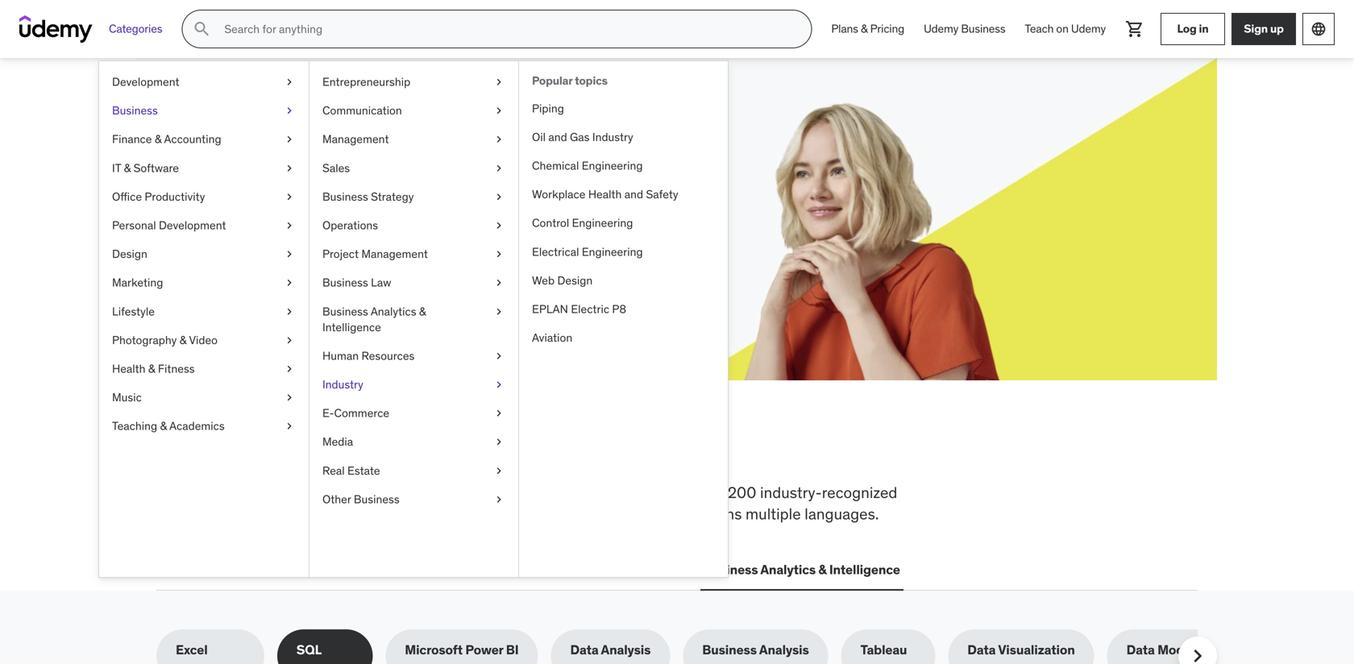 Task type: vqa. For each thing, say whether or not it's contained in the screenshot.
Wishlist icon
no



Task type: describe. For each thing, give the bounding box(es) containing it.
& inside button
[[818, 561, 827, 578]]

law
[[371, 275, 391, 290]]

safety
[[646, 187, 678, 202]]

other business link
[[309, 485, 518, 514]]

productivity
[[145, 189, 205, 204]]

industry element
[[518, 61, 728, 577]]

for inside skills for your future expand your potential with a course. starting at just $12.99 through dec 15.
[[291, 128, 329, 162]]

leadership
[[404, 561, 471, 578]]

sales
[[322, 161, 350, 175]]

data for data visualization
[[967, 642, 996, 658]]

and inside 'covering critical workplace skills to technical topics, including prep content for over 200 industry-recognized certifications, our catalog supports well-rounded professional development and spans multiple languages.'
[[672, 504, 698, 524]]

0 horizontal spatial your
[[261, 168, 286, 185]]

lifestyle
[[112, 304, 155, 319]]

& down business law link
[[419, 304, 426, 319]]

estate
[[347, 463, 380, 478]]

sign up link
[[1232, 13, 1296, 45]]

marketing
[[112, 275, 163, 290]]

design inside web design link
[[557, 273, 593, 288]]

workplace
[[532, 187, 585, 202]]

200
[[728, 483, 756, 502]]

music link
[[99, 383, 309, 412]]

certifications,
[[156, 504, 249, 524]]

1 vertical spatial management
[[361, 247, 428, 261]]

engineering for chemical engineering
[[582, 158, 643, 173]]

1 horizontal spatial in
[[1199, 21, 1209, 36]]

web development
[[160, 561, 270, 578]]

modeling
[[1157, 642, 1214, 658]]

& for academics
[[160, 419, 167, 433]]

to
[[383, 483, 397, 502]]

0 vertical spatial skills
[[267, 430, 354, 471]]

strategy
[[371, 189, 414, 204]]

xsmall image for marketing
[[283, 275, 296, 291]]

all the skills you need in one place
[[156, 430, 693, 471]]

business inside 'link'
[[354, 492, 400, 506]]

plans
[[831, 22, 858, 36]]

1 horizontal spatial industry
[[592, 130, 633, 144]]

business analytics & intelligence for business analytics & intelligence button
[[703, 561, 900, 578]]

critical
[[221, 483, 267, 502]]

15.
[[331, 186, 347, 203]]

xsmall image for operations
[[492, 218, 505, 233]]

e-
[[322, 406, 334, 420]]

0 horizontal spatial industry
[[322, 377, 363, 392]]

photography & video
[[112, 333, 218, 347]]

xsmall image for real estate
[[492, 463, 505, 479]]

data modeling
[[1126, 642, 1214, 658]]

multiple
[[746, 504, 801, 524]]

it & software link
[[99, 154, 309, 182]]

including
[[515, 483, 577, 502]]

leadership button
[[401, 551, 474, 589]]

xsmall image for project management
[[492, 246, 505, 262]]

finance & accounting
[[112, 132, 221, 146]]

eplan electric p8 link
[[519, 295, 728, 324]]

data for data science
[[490, 561, 518, 578]]

Search for anything text field
[[221, 15, 792, 43]]

0 vertical spatial development
[[112, 75, 179, 89]]

on
[[1056, 22, 1069, 36]]

engineering for control engineering
[[572, 216, 633, 230]]

electrical
[[532, 244, 579, 259]]

xsmall image for it & software
[[283, 160, 296, 176]]

finance
[[112, 132, 152, 146]]

teaching & academics link
[[99, 412, 309, 441]]

project management
[[322, 247, 428, 261]]

development for personal
[[159, 218, 226, 232]]

popular topics
[[532, 73, 608, 88]]

microsoft power bi
[[405, 642, 519, 658]]

real estate link
[[309, 456, 518, 485]]

covering
[[156, 483, 218, 502]]

xsmall image for communication
[[492, 103, 505, 119]]

& for pricing
[[861, 22, 868, 36]]

xsmall image for health & fitness
[[283, 361, 296, 377]]

web design link
[[519, 266, 728, 295]]

video
[[189, 333, 218, 347]]

piping link
[[519, 94, 728, 123]]

web for web development
[[160, 561, 187, 578]]

2 udemy from the left
[[1071, 22, 1106, 36]]

analysis for business analysis
[[759, 642, 809, 658]]

topic filters element
[[156, 630, 1233, 664]]

communication for communication button at the bottom of the page
[[588, 561, 684, 578]]

business inside button
[[703, 561, 758, 578]]

business link
[[99, 96, 309, 125]]

workplace health and safety
[[532, 187, 678, 202]]

with
[[343, 168, 367, 185]]

it certifications button
[[286, 551, 388, 589]]

catalog
[[279, 504, 329, 524]]

operations
[[322, 218, 378, 232]]

submit search image
[[192, 19, 211, 39]]

the
[[210, 430, 261, 471]]

accounting
[[164, 132, 221, 146]]

udemy business link
[[914, 10, 1015, 48]]

eplan
[[532, 302, 568, 316]]

xsmall image for business strategy
[[492, 189, 505, 205]]

teaching & academics
[[112, 419, 225, 433]]

rounded
[[431, 504, 488, 524]]

commerce
[[334, 406, 389, 420]]

xsmall image for e-commerce
[[492, 406, 505, 421]]

sql
[[296, 642, 322, 658]]

xsmall image for teaching & academics
[[283, 418, 296, 434]]

intelligence for 'business analytics & intelligence' link
[[322, 320, 381, 334]]

business analysis
[[702, 642, 809, 658]]

business strategy
[[322, 189, 414, 204]]

web for web design
[[532, 273, 555, 288]]

xsmall image for office productivity
[[283, 189, 296, 205]]

industry link
[[309, 370, 518, 399]]

xsmall image for development
[[283, 74, 296, 90]]

other
[[322, 492, 351, 506]]

shopping cart with 0 items image
[[1125, 19, 1144, 39]]

for inside 'covering critical workplace skills to technical topics, including prep content for over 200 industry-recognized certifications, our catalog supports well-rounded professional development and spans multiple languages.'
[[672, 483, 691, 502]]

control engineering
[[532, 216, 633, 230]]

and inside oil and gas industry link
[[548, 130, 567, 144]]

other business
[[322, 492, 400, 506]]

oil
[[532, 130, 546, 144]]

choose a language image
[[1311, 21, 1327, 37]]

1 vertical spatial in
[[507, 430, 539, 471]]

health & fitness link
[[99, 355, 309, 383]]

power
[[465, 642, 503, 658]]

science
[[521, 561, 569, 578]]

it for it certifications
[[289, 561, 300, 578]]

project
[[322, 247, 359, 261]]

resources
[[361, 349, 415, 363]]

skills for your future expand your potential with a course. starting at just $12.99 through dec 15.
[[214, 128, 511, 203]]

covering critical workplace skills to technical topics, including prep content for over 200 industry-recognized certifications, our catalog supports well-rounded professional development and spans multiple languages.
[[156, 483, 897, 524]]

visualization
[[998, 642, 1075, 658]]

xsmall image for industry
[[492, 377, 505, 393]]



Task type: locate. For each thing, give the bounding box(es) containing it.
topics
[[575, 73, 608, 88]]

teach
[[1025, 22, 1054, 36]]

xsmall image for finance & accounting
[[283, 132, 296, 147]]

electric
[[571, 302, 609, 316]]

xsmall image inside "operations" link
[[492, 218, 505, 233]]

eplan electric p8
[[532, 302, 626, 316]]

plans & pricing
[[831, 22, 904, 36]]

design
[[112, 247, 147, 261], [557, 273, 593, 288]]

1 vertical spatial for
[[672, 483, 691, 502]]

intelligence down the languages. on the right of page
[[829, 561, 900, 578]]

health up music at bottom
[[112, 361, 146, 376]]

0 vertical spatial business analytics & intelligence
[[322, 304, 426, 334]]

0 horizontal spatial web
[[160, 561, 187, 578]]

web down certifications, in the bottom left of the page
[[160, 561, 187, 578]]

0 horizontal spatial it
[[112, 161, 121, 175]]

bi
[[506, 642, 519, 658]]

& right plans
[[861, 22, 868, 36]]

design down "personal"
[[112, 247, 147, 261]]

web design
[[532, 273, 593, 288]]

1 horizontal spatial web
[[532, 273, 555, 288]]

management up law
[[361, 247, 428, 261]]

development inside button
[[190, 561, 270, 578]]

analysis for data analysis
[[601, 642, 651, 658]]

tableau
[[861, 642, 907, 658]]

0 vertical spatial intelligence
[[322, 320, 381, 334]]

just
[[489, 168, 511, 185]]

0 vertical spatial for
[[291, 128, 329, 162]]

web development button
[[156, 551, 273, 589]]

& down the languages. on the right of page
[[818, 561, 827, 578]]

0 horizontal spatial for
[[291, 128, 329, 162]]

business analytics & intelligence down multiple
[[703, 561, 900, 578]]

xsmall image inside entrepreneurship link
[[492, 74, 505, 90]]

development down office productivity link
[[159, 218, 226, 232]]

engineering down workplace health and safety
[[572, 216, 633, 230]]

for up "potential"
[[291, 128, 329, 162]]

xsmall image for human resources
[[492, 348, 505, 364]]

xsmall image inside the design link
[[283, 246, 296, 262]]

xsmall image for design
[[283, 246, 296, 262]]

and inside workplace health and safety link
[[624, 187, 643, 202]]

xsmall image
[[492, 74, 505, 90], [492, 132, 505, 147], [492, 160, 505, 176], [283, 189, 296, 205], [492, 189, 505, 205], [492, 218, 505, 233], [492, 275, 505, 291], [283, 304, 296, 319], [492, 304, 505, 319], [492, 348, 505, 364], [283, 361, 296, 377], [492, 377, 505, 393], [492, 463, 505, 479], [492, 492, 505, 507]]

1 vertical spatial skills
[[345, 483, 379, 502]]

xsmall image for business
[[283, 103, 296, 119]]

xsmall image
[[283, 74, 296, 90], [283, 103, 296, 119], [492, 103, 505, 119], [283, 132, 296, 147], [283, 160, 296, 176], [283, 218, 296, 233], [283, 246, 296, 262], [492, 246, 505, 262], [283, 275, 296, 291], [283, 332, 296, 348], [283, 390, 296, 406], [492, 406, 505, 421], [283, 418, 296, 434], [492, 434, 505, 450]]

& for video
[[180, 333, 186, 347]]

it for it & software
[[112, 161, 121, 175]]

xsmall image inside management link
[[492, 132, 505, 147]]

& for fitness
[[148, 361, 155, 376]]

xsmall image inside 'business analytics & intelligence' link
[[492, 304, 505, 319]]

our
[[253, 504, 275, 524]]

management up the sales
[[322, 132, 389, 146]]

1 vertical spatial health
[[112, 361, 146, 376]]

analytics for 'business analytics & intelligence' link
[[371, 304, 416, 319]]

business analytics & intelligence inside button
[[703, 561, 900, 578]]

0 vertical spatial design
[[112, 247, 147, 261]]

0 vertical spatial health
[[588, 187, 622, 202]]

data right bi
[[570, 642, 598, 658]]

office productivity
[[112, 189, 205, 204]]

it certifications
[[289, 561, 385, 578]]

xsmall image for other business
[[492, 492, 505, 507]]

engineering up workplace health and safety
[[582, 158, 643, 173]]

xsmall image inside industry link
[[492, 377, 505, 393]]

0 vertical spatial industry
[[592, 130, 633, 144]]

1 udemy from the left
[[924, 22, 958, 36]]

1 horizontal spatial communication
[[588, 561, 684, 578]]

xsmall image inside teaching & academics link
[[283, 418, 296, 434]]

0 horizontal spatial in
[[507, 430, 539, 471]]

1 horizontal spatial analytics
[[760, 561, 816, 578]]

control
[[532, 216, 569, 230]]

software
[[133, 161, 179, 175]]

xsmall image for music
[[283, 390, 296, 406]]

through
[[256, 186, 302, 203]]

all
[[156, 430, 204, 471]]

data left the science
[[490, 561, 518, 578]]

skills
[[214, 128, 287, 162]]

0 vertical spatial analytics
[[371, 304, 416, 319]]

starting
[[425, 168, 472, 185]]

1 horizontal spatial your
[[334, 128, 392, 162]]

xsmall image for entrepreneurship
[[492, 74, 505, 90]]

xsmall image inside media link
[[492, 434, 505, 450]]

0 vertical spatial it
[[112, 161, 121, 175]]

business analytics & intelligence
[[322, 304, 426, 334], [703, 561, 900, 578]]

& inside "link"
[[180, 333, 186, 347]]

microsoft
[[405, 642, 463, 658]]

1 vertical spatial web
[[160, 561, 187, 578]]

xsmall image inside photography & video "link"
[[283, 332, 296, 348]]

2 vertical spatial engineering
[[582, 244, 643, 259]]

& left video
[[180, 333, 186, 347]]

1 vertical spatial it
[[289, 561, 300, 578]]

academics
[[169, 419, 225, 433]]

e-commerce link
[[309, 399, 518, 428]]

1 vertical spatial engineering
[[572, 216, 633, 230]]

udemy right on
[[1071, 22, 1106, 36]]

recognized
[[822, 483, 897, 502]]

place
[[609, 430, 693, 471]]

development
[[579, 504, 668, 524]]

it up office
[[112, 161, 121, 175]]

xsmall image inside "health & fitness" link
[[283, 361, 296, 377]]

business analytics & intelligence up human resources
[[322, 304, 426, 334]]

oil and gas industry link
[[519, 123, 728, 152]]

business law
[[322, 275, 391, 290]]

skills up supports
[[345, 483, 379, 502]]

analytics inside business analytics & intelligence
[[371, 304, 416, 319]]

human
[[322, 349, 359, 363]]

development down categories dropdown button
[[112, 75, 179, 89]]

xsmall image inside business strategy link
[[492, 189, 505, 205]]

business inside business analytics & intelligence
[[322, 304, 368, 319]]

0 horizontal spatial business analytics & intelligence
[[322, 304, 426, 334]]

1 horizontal spatial analysis
[[759, 642, 809, 658]]

0 horizontal spatial design
[[112, 247, 147, 261]]

in
[[1199, 21, 1209, 36], [507, 430, 539, 471]]

xsmall image for media
[[492, 434, 505, 450]]

data science button
[[487, 551, 572, 589]]

1 vertical spatial intelligence
[[829, 561, 900, 578]]

and right 'oil'
[[548, 130, 567, 144]]

industry-
[[760, 483, 822, 502]]

health & fitness
[[112, 361, 195, 376]]

one
[[545, 430, 603, 471]]

prep
[[581, 483, 612, 502]]

categories button
[[99, 10, 172, 48]]

in up including
[[507, 430, 539, 471]]

analytics inside business analytics & intelligence button
[[760, 561, 816, 578]]

web up the eplan
[[532, 273, 555, 288]]

0 vertical spatial in
[[1199, 21, 1209, 36]]

data science
[[490, 561, 569, 578]]

web inside web design link
[[532, 273, 555, 288]]

in right log
[[1199, 21, 1209, 36]]

communication inside button
[[588, 561, 684, 578]]

design up eplan electric p8
[[557, 273, 593, 288]]

workplace
[[271, 483, 341, 502]]

e-commerce
[[322, 406, 389, 420]]

business inside topic filters element
[[702, 642, 757, 658]]

xsmall image inside other business 'link'
[[492, 492, 505, 507]]

0 horizontal spatial health
[[112, 361, 146, 376]]

0 vertical spatial communication
[[322, 103, 402, 118]]

analytics down multiple
[[760, 561, 816, 578]]

2 vertical spatial development
[[190, 561, 270, 578]]

business strategy link
[[309, 182, 518, 211]]

design link
[[99, 240, 309, 269]]

xsmall image inside business law link
[[492, 275, 505, 291]]

xsmall image for business analytics & intelligence
[[492, 304, 505, 319]]

a
[[370, 168, 377, 185]]

personal
[[112, 218, 156, 232]]

real estate
[[322, 463, 380, 478]]

media link
[[309, 428, 518, 456]]

xsmall image inside marketing link
[[283, 275, 296, 291]]

professional
[[492, 504, 575, 524]]

xsmall image for photography & video
[[283, 332, 296, 348]]

your up through
[[261, 168, 286, 185]]

& up office
[[124, 161, 131, 175]]

1 horizontal spatial business analytics & intelligence
[[703, 561, 900, 578]]

0 horizontal spatial intelligence
[[322, 320, 381, 334]]

electrical engineering link
[[519, 238, 728, 266]]

xsmall image inside "development" link
[[283, 74, 296, 90]]

xsmall image inside office productivity link
[[283, 189, 296, 205]]

skills
[[267, 430, 354, 471], [345, 483, 379, 502]]

udemy inside "link"
[[924, 22, 958, 36]]

oil and gas industry
[[532, 130, 633, 144]]

and
[[548, 130, 567, 144], [624, 187, 643, 202], [672, 504, 698, 524]]

udemy right pricing
[[924, 22, 958, 36]]

1 horizontal spatial udemy
[[1071, 22, 1106, 36]]

1 horizontal spatial and
[[624, 187, 643, 202]]

and left safety
[[624, 187, 643, 202]]

entrepreneurship link
[[309, 68, 518, 96]]

business analytics & intelligence button
[[700, 551, 903, 589]]

business analytics & intelligence for 'business analytics & intelligence' link
[[322, 304, 426, 334]]

data analysis
[[570, 642, 651, 658]]

xsmall image inside personal development link
[[283, 218, 296, 233]]

1 analysis from the left
[[601, 642, 651, 658]]

it & software
[[112, 161, 179, 175]]

& left fitness
[[148, 361, 155, 376]]

skills down e-
[[267, 430, 354, 471]]

engineering down control engineering link
[[582, 244, 643, 259]]

2 horizontal spatial and
[[672, 504, 698, 524]]

xsmall image inside sales link
[[492, 160, 505, 176]]

0 horizontal spatial communication
[[322, 103, 402, 118]]

p8
[[612, 302, 626, 316]]

intelligence up human
[[322, 320, 381, 334]]

& for accounting
[[155, 132, 162, 146]]

health inside industry element
[[588, 187, 622, 202]]

up
[[1270, 21, 1284, 36]]

1 vertical spatial communication
[[588, 561, 684, 578]]

communication down "development"
[[588, 561, 684, 578]]

teaching
[[112, 419, 157, 433]]

xsmall image inside lifestyle link
[[283, 304, 296, 319]]

finance & accounting link
[[99, 125, 309, 154]]

development for web
[[190, 561, 270, 578]]

0 horizontal spatial and
[[548, 130, 567, 144]]

0 horizontal spatial analytics
[[371, 304, 416, 319]]

1 vertical spatial development
[[159, 218, 226, 232]]

xsmall image inside business link
[[283, 103, 296, 119]]

engineering
[[582, 158, 643, 173], [572, 216, 633, 230], [582, 244, 643, 259]]

0 horizontal spatial analysis
[[601, 642, 651, 658]]

1 horizontal spatial for
[[672, 483, 691, 502]]

1 horizontal spatial intelligence
[[829, 561, 900, 578]]

1 vertical spatial analytics
[[760, 561, 816, 578]]

1 horizontal spatial health
[[588, 187, 622, 202]]

industry down piping link
[[592, 130, 633, 144]]

xsmall image inside real estate 'link'
[[492, 463, 505, 479]]

it inside "button"
[[289, 561, 300, 578]]

data for data modeling
[[1126, 642, 1155, 658]]

& right finance
[[155, 132, 162, 146]]

xsmall image for business law
[[492, 275, 505, 291]]

communication button
[[585, 551, 687, 589]]

chemical
[[532, 158, 579, 173]]

data left visualization
[[967, 642, 996, 658]]

& inside 'link'
[[861, 22, 868, 36]]

web inside web development button
[[160, 561, 187, 578]]

xsmall image for management
[[492, 132, 505, 147]]

2 analysis from the left
[[759, 642, 809, 658]]

0 vertical spatial your
[[334, 128, 392, 162]]

& for software
[[124, 161, 131, 175]]

sales link
[[309, 154, 518, 182]]

media
[[322, 435, 353, 449]]

intelligence for business analytics & intelligence button
[[829, 561, 900, 578]]

xsmall image inside the communication link
[[492, 103, 505, 119]]

1 horizontal spatial design
[[557, 273, 593, 288]]

xsmall image inside it & software link
[[283, 160, 296, 176]]

development link
[[99, 68, 309, 96]]

design inside the design link
[[112, 247, 147, 261]]

1 vertical spatial business analytics & intelligence
[[703, 561, 900, 578]]

human resources link
[[309, 342, 518, 370]]

0 vertical spatial management
[[322, 132, 389, 146]]

skills inside 'covering critical workplace skills to technical topics, including prep content for over 200 industry-recognized certifications, our catalog supports well-rounded professional development and spans multiple languages.'
[[345, 483, 379, 502]]

business inside "link"
[[961, 22, 1005, 36]]

analytics
[[371, 304, 416, 319], [760, 561, 816, 578]]

analytics for business analytics & intelligence button
[[760, 561, 816, 578]]

health down chemical engineering
[[588, 187, 622, 202]]

0 vertical spatial engineering
[[582, 158, 643, 173]]

xsmall image inside project management link
[[492, 246, 505, 262]]

human resources
[[322, 349, 415, 363]]

data left modeling
[[1126, 642, 1155, 658]]

xsmall image inside human resources link
[[492, 348, 505, 364]]

for left over
[[672, 483, 691, 502]]

1 vertical spatial design
[[557, 273, 593, 288]]

xsmall image for lifestyle
[[283, 304, 296, 319]]

piping
[[532, 101, 564, 115]]

0 horizontal spatial udemy
[[924, 22, 958, 36]]

course.
[[380, 168, 422, 185]]

analytics down law
[[371, 304, 416, 319]]

it left certifications
[[289, 561, 300, 578]]

data inside button
[[490, 561, 518, 578]]

1 vertical spatial your
[[261, 168, 286, 185]]

engineering for electrical engineering
[[582, 244, 643, 259]]

& right teaching
[[160, 419, 167, 433]]

and down over
[[672, 504, 698, 524]]

communication for the communication link
[[322, 103, 402, 118]]

you
[[360, 430, 418, 471]]

intelligence inside button
[[829, 561, 900, 578]]

industry down human
[[322, 377, 363, 392]]

0 vertical spatial web
[[532, 273, 555, 288]]

1 vertical spatial and
[[624, 187, 643, 202]]

categories
[[109, 22, 162, 36]]

0 vertical spatial and
[[548, 130, 567, 144]]

xsmall image for personal development
[[283, 218, 296, 233]]

xsmall image inside music link
[[283, 390, 296, 406]]

xsmall image for sales
[[492, 160, 505, 176]]

sign
[[1244, 21, 1268, 36]]

development down certifications, in the bottom left of the page
[[190, 561, 270, 578]]

data for data analysis
[[570, 642, 598, 658]]

your up the with
[[334, 128, 392, 162]]

2 vertical spatial and
[[672, 504, 698, 524]]

xsmall image inside finance & accounting link
[[283, 132, 296, 147]]

xsmall image inside e-commerce link
[[492, 406, 505, 421]]

1 vertical spatial industry
[[322, 377, 363, 392]]

communication down entrepreneurship
[[322, 103, 402, 118]]

1 horizontal spatial it
[[289, 561, 300, 578]]

next image
[[1185, 643, 1211, 664]]

udemy image
[[19, 15, 93, 43]]



